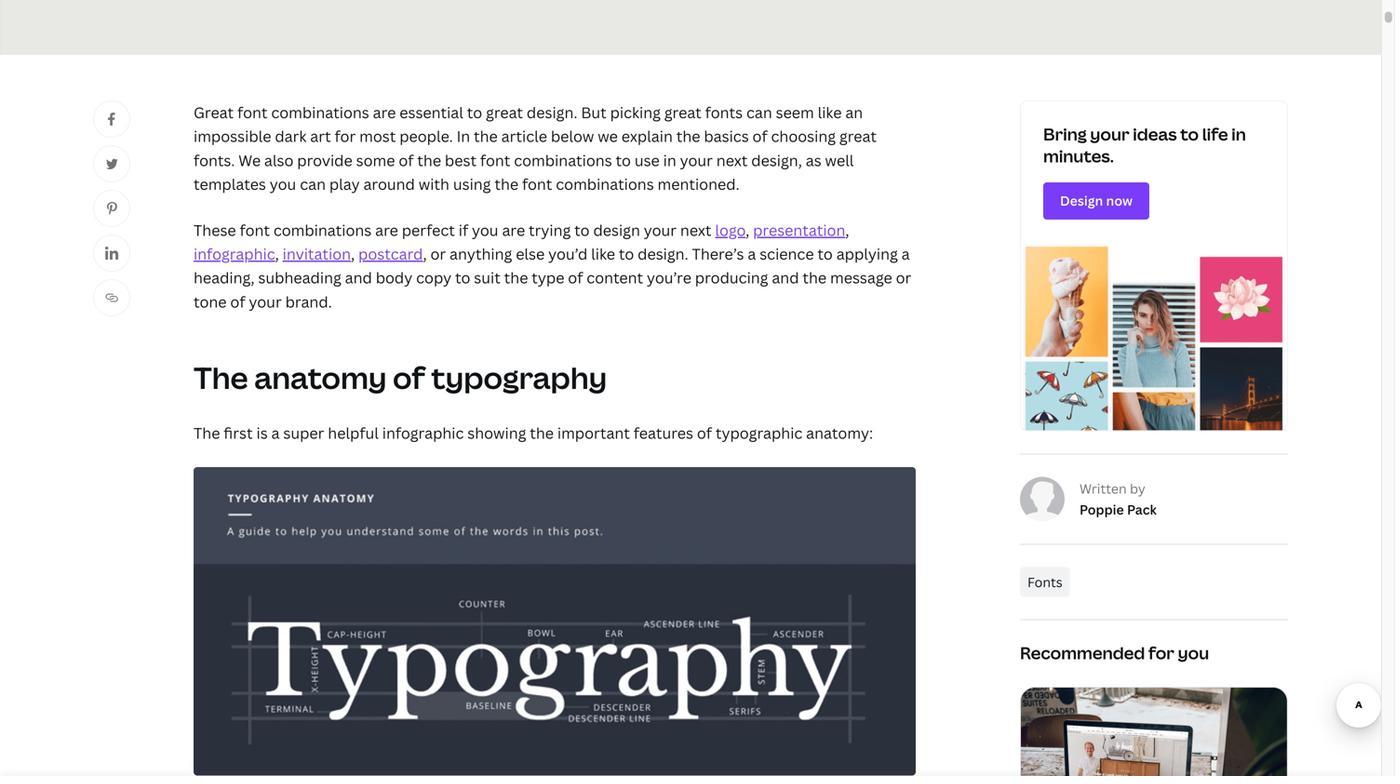 Task type: vqa. For each thing, say whether or not it's contained in the screenshot.
see at the left bottom
no



Task type: locate. For each thing, give the bounding box(es) containing it.
like inside great font combinations are essential to great design. but picking great fonts can seem like an impossible dark art for most people. in the article below we explain the basics of choosing great fonts. we also provide some of the best font combinations to use in your next design, as well templates you can play around with using the font combinations mentioned.
[[818, 103, 842, 123]]

, down perfect
[[423, 244, 427, 264]]

to inside bring your ideas to life in minutes.
[[1181, 123, 1199, 146]]

the up first
[[194, 357, 248, 398]]

0 horizontal spatial can
[[300, 174, 326, 194]]

of down heading,
[[230, 292, 245, 312]]

or up copy
[[431, 244, 446, 264]]

0 horizontal spatial next
[[681, 220, 712, 240]]

1 horizontal spatial and
[[772, 268, 799, 288]]

are up most
[[373, 103, 396, 123]]

the left basics
[[677, 126, 701, 146]]

copy
[[416, 268, 452, 288]]

1 vertical spatial for
[[1149, 642, 1175, 665]]

are for perfect
[[375, 220, 398, 240]]

you're
[[647, 268, 692, 288]]

your
[[1091, 123, 1130, 146], [680, 150, 713, 170], [644, 220, 677, 240], [249, 292, 282, 312]]

the right using
[[495, 174, 519, 194]]

0 horizontal spatial or
[[431, 244, 446, 264]]

1 horizontal spatial or
[[896, 268, 912, 288]]

design
[[594, 220, 641, 240]]

people.
[[400, 126, 453, 146]]

in right use
[[664, 150, 677, 170]]

0 vertical spatial you
[[270, 174, 296, 194]]

super
[[283, 423, 324, 443]]

in right life
[[1232, 123, 1247, 146]]

to up you'd
[[575, 220, 590, 240]]

or
[[431, 244, 446, 264], [896, 268, 912, 288]]

to up in
[[467, 103, 482, 123]]

2 horizontal spatial you
[[1178, 642, 1210, 665]]

1 vertical spatial the
[[194, 423, 220, 443]]

if
[[459, 220, 469, 240]]

poppie
[[1080, 501, 1125, 518]]

the right showing
[[530, 423, 554, 443]]

like left an
[[818, 103, 842, 123]]

the
[[474, 126, 498, 146], [677, 126, 701, 146], [417, 150, 441, 170], [495, 174, 519, 194], [504, 268, 528, 288], [803, 268, 827, 288], [530, 423, 554, 443]]

design. up you're
[[638, 244, 689, 264]]

a up producing
[[748, 244, 756, 264]]

written by poppie pack
[[1080, 480, 1157, 518]]

, up subheading
[[275, 244, 279, 264]]

the down else
[[504, 268, 528, 288]]

1 horizontal spatial you
[[472, 220, 499, 240]]

0 horizontal spatial design.
[[527, 103, 578, 123]]

typography
[[431, 357, 607, 398]]

of down you'd
[[568, 268, 583, 288]]

your inside great font combinations are essential to great design. but picking great fonts can seem like an impossible dark art for most people. in the article below we explain the basics of choosing great fonts. we also provide some of the best font combinations to use in your next design, as well templates you can play around with using the font combinations mentioned.
[[680, 150, 713, 170]]

design. inside , or anything else you'd like to design. there's a science to applying a heading, subheading and body copy to suit the type of content you're producing and the message or tone of your brand.
[[638, 244, 689, 264]]

can
[[747, 103, 773, 123], [300, 174, 326, 194]]

are up postcard 'link'
[[375, 220, 398, 240]]

your right bring
[[1091, 123, 1130, 146]]

infographic down the anatomy of typography
[[383, 423, 464, 443]]

science
[[760, 244, 814, 264]]

anatomy:
[[807, 423, 873, 443]]

are inside great font combinations are essential to great design. but picking great fonts can seem like an impossible dark art for most people. in the article below we explain the basics of choosing great fonts. we also provide some of the best font combinations to use in your next design, as well templates you can play around with using the font combinations mentioned.
[[373, 103, 396, 123]]

of right features in the left of the page
[[697, 423, 712, 443]]

these
[[194, 220, 236, 240]]

great up article at the top left of the page
[[486, 103, 523, 123]]

font up infographic link
[[240, 220, 270, 240]]

in inside bring your ideas to life in minutes.
[[1232, 123, 1247, 146]]

for
[[335, 126, 356, 146], [1149, 642, 1175, 665]]

1 vertical spatial next
[[681, 220, 712, 240]]

,
[[746, 220, 750, 240], [846, 220, 850, 240], [275, 244, 279, 264], [351, 244, 355, 264], [423, 244, 427, 264]]

to down presentation link
[[818, 244, 833, 264]]

and down science
[[772, 268, 799, 288]]

great left fonts
[[665, 103, 702, 123]]

font up using
[[480, 150, 511, 170]]

font inside 'these font combinations are perfect if you are trying to design your next logo , presentation , infographic , invitation , postcard'
[[240, 220, 270, 240]]

, inside , or anything else you'd like to design. there's a science to applying a heading, subheading and body copy to suit the type of content you're producing and the message or tone of your brand.
[[423, 244, 427, 264]]

0 vertical spatial infographic
[[194, 244, 275, 264]]

1 vertical spatial like
[[591, 244, 615, 264]]

can right fonts
[[747, 103, 773, 123]]

or right the message
[[896, 268, 912, 288]]

a right applying
[[902, 244, 910, 264]]

to left suit
[[455, 268, 471, 288]]

you
[[270, 174, 296, 194], [472, 220, 499, 240], [1178, 642, 1210, 665]]

2 the from the top
[[194, 423, 220, 443]]

1 vertical spatial in
[[664, 150, 677, 170]]

like
[[818, 103, 842, 123], [591, 244, 615, 264]]

fonts
[[1028, 573, 1063, 591]]

0 vertical spatial the
[[194, 357, 248, 398]]

a right is
[[271, 423, 280, 443]]

in inside great font combinations are essential to great design. but picking great fonts can seem like an impossible dark art for most people. in the article below we explain the basics of choosing great fonts. we also provide some of the best font combinations to use in your next design, as well templates you can play around with using the font combinations mentioned.
[[664, 150, 677, 170]]

and
[[345, 268, 372, 288], [772, 268, 799, 288]]

for right the art
[[335, 126, 356, 146]]

we
[[598, 126, 618, 146]]

can down provide at the top left of page
[[300, 174, 326, 194]]

producing
[[695, 268, 769, 288]]

infographic link
[[194, 244, 275, 264]]

is
[[257, 423, 268, 443]]

to
[[467, 103, 482, 123], [1181, 123, 1199, 146], [616, 150, 631, 170], [575, 220, 590, 240], [619, 244, 634, 264], [818, 244, 833, 264], [455, 268, 471, 288]]

in
[[1232, 123, 1247, 146], [664, 150, 677, 170]]

as
[[806, 150, 822, 170]]

and left body at the left of the page
[[345, 268, 372, 288]]

combinations up the art
[[271, 103, 369, 123]]

, up applying
[[846, 220, 850, 240]]

the left first
[[194, 423, 220, 443]]

best
[[445, 150, 477, 170]]

your inside , or anything else you'd like to design. there's a science to applying a heading, subheading and body copy to suit the type of content you're producing and the message or tone of your brand.
[[249, 292, 282, 312]]

0 horizontal spatial in
[[664, 150, 677, 170]]

design. up below
[[527, 103, 578, 123]]

0 vertical spatial design.
[[527, 103, 578, 123]]

0 vertical spatial or
[[431, 244, 446, 264]]

1 horizontal spatial in
[[1232, 123, 1247, 146]]

next up there's
[[681, 220, 712, 240]]

of right anatomy
[[393, 357, 425, 398]]

2 horizontal spatial great
[[840, 126, 877, 146]]

else
[[516, 244, 545, 264]]

impossible
[[194, 126, 271, 146]]

your up mentioned. on the top of the page
[[680, 150, 713, 170]]

the for the first is a super helpful infographic showing the important features of typographic anatomy:
[[194, 423, 220, 443]]

combinations up invitation link
[[274, 220, 372, 240]]

0 vertical spatial for
[[335, 126, 356, 146]]

you right if
[[472, 220, 499, 240]]

1 horizontal spatial like
[[818, 103, 842, 123]]

the first is a super helpful infographic showing the important features of typographic anatomy:
[[194, 423, 873, 443]]

design. for below
[[527, 103, 578, 123]]

you up le buzz 568591 unsplash image on the bottom right of the page
[[1178, 642, 1210, 665]]

the
[[194, 357, 248, 398], [194, 423, 220, 443]]

great
[[486, 103, 523, 123], [665, 103, 702, 123], [840, 126, 877, 146]]

your down subheading
[[249, 292, 282, 312]]

these font combinations are perfect if you are trying to design your next logo , presentation , infographic , invitation , postcard
[[194, 220, 850, 264]]

invitation link
[[283, 244, 351, 264]]

1 vertical spatial you
[[472, 220, 499, 240]]

you'd
[[549, 244, 588, 264]]

to left use
[[616, 150, 631, 170]]

infographic up heading,
[[194, 244, 275, 264]]

1 the from the top
[[194, 357, 248, 398]]

0 vertical spatial in
[[1232, 123, 1247, 146]]

0 vertical spatial like
[[818, 103, 842, 123]]

to left life
[[1181, 123, 1199, 146]]

are
[[373, 103, 396, 123], [375, 220, 398, 240], [502, 220, 525, 240]]

a
[[748, 244, 756, 264], [902, 244, 910, 264], [271, 423, 280, 443]]

important
[[558, 423, 630, 443]]

you down also
[[270, 174, 296, 194]]

canva's ultimate guide to font pairing image
[[0, 0, 1382, 55]]

0 horizontal spatial infographic
[[194, 244, 275, 264]]

great down an
[[840, 126, 877, 146]]

infographic inside 'these font combinations are perfect if you are trying to design your next logo , presentation , infographic , invitation , postcard'
[[194, 244, 275, 264]]

1 vertical spatial design.
[[638, 244, 689, 264]]

recommended
[[1021, 642, 1146, 665]]

most
[[360, 126, 396, 146]]

templates
[[194, 174, 266, 194]]

body
[[376, 268, 413, 288]]

0 vertical spatial next
[[717, 150, 748, 170]]

logo link
[[716, 220, 746, 240]]

the for the anatomy of typography
[[194, 357, 248, 398]]

your inside bring your ideas to life in minutes.
[[1091, 123, 1130, 146]]

helpful
[[328, 423, 379, 443]]

0 horizontal spatial and
[[345, 268, 372, 288]]

1 and from the left
[[345, 268, 372, 288]]

1 horizontal spatial infographic
[[383, 423, 464, 443]]

use
[[635, 150, 660, 170]]

1 horizontal spatial a
[[748, 244, 756, 264]]

infographic
[[194, 244, 275, 264], [383, 423, 464, 443]]

0 horizontal spatial you
[[270, 174, 296, 194]]

1 horizontal spatial for
[[1149, 642, 1175, 665]]

you inside 'these font combinations are perfect if you are trying to design your next logo , presentation , infographic , invitation , postcard'
[[472, 220, 499, 240]]

design. inside great font combinations are essential to great design. but picking great fonts can seem like an impossible dark art for most people. in the article below we explain the basics of choosing great fonts. we also provide some of the best font combinations to use in your next design, as well templates you can play around with using the font combinations mentioned.
[[527, 103, 578, 123]]

0 horizontal spatial like
[[591, 244, 615, 264]]

picking
[[610, 103, 661, 123]]

design.
[[527, 103, 578, 123], [638, 244, 689, 264]]

explain
[[622, 126, 673, 146]]

next down basics
[[717, 150, 748, 170]]

bring your ideas to life in minutes. link
[[1021, 101, 1289, 431]]

like up content at the top left of the page
[[591, 244, 615, 264]]

1 horizontal spatial next
[[717, 150, 748, 170]]

by
[[1130, 480, 1146, 498]]

great font combinations are essential to great design. but picking great fonts can seem like an impossible dark art for most people. in the article below we explain the basics of choosing great fonts. we also provide some of the best font combinations to use in your next design, as well templates you can play around with using the font combinations mentioned.
[[194, 103, 877, 194]]

for right recommended
[[1149, 642, 1175, 665]]

1 horizontal spatial design.
[[638, 244, 689, 264]]

0 horizontal spatial for
[[335, 126, 356, 146]]

the anatomy of typography
[[194, 357, 607, 398]]

0 horizontal spatial great
[[486, 103, 523, 123]]

your right 'design'
[[644, 220, 677, 240]]

0 vertical spatial can
[[747, 103, 773, 123]]



Task type: describe. For each thing, give the bounding box(es) containing it.
like inside , or anything else you'd like to design. there's a science to applying a heading, subheading and body copy to suit the type of content you're producing and the message or tone of your brand.
[[591, 244, 615, 264]]

0 horizontal spatial a
[[271, 423, 280, 443]]

tone
[[194, 292, 227, 312]]

1 vertical spatial infographic
[[383, 423, 464, 443]]

some
[[356, 150, 395, 170]]

anatomy
[[254, 357, 387, 398]]

fonts.
[[194, 150, 235, 170]]

next inside 'these font combinations are perfect if you are trying to design your next logo , presentation , infographic , invitation , postcard'
[[681, 220, 712, 240]]

features
[[634, 423, 694, 443]]

your inside 'these font combinations are perfect if you are trying to design your next logo , presentation , infographic , invitation , postcard'
[[644, 220, 677, 240]]

combinations inside 'these font combinations are perfect if you are trying to design your next logo , presentation , infographic , invitation , postcard'
[[274, 220, 372, 240]]

1 horizontal spatial can
[[747, 103, 773, 123]]

font up impossible
[[237, 103, 268, 123]]

choosing
[[771, 126, 836, 146]]

font up trying
[[522, 174, 553, 194]]

essential
[[400, 103, 464, 123]]

showing
[[468, 423, 526, 443]]

basics
[[704, 126, 749, 146]]

fonts
[[705, 103, 743, 123]]

fonts link
[[1021, 567, 1071, 597]]

type
[[532, 268, 565, 288]]

ideas
[[1133, 123, 1178, 146]]

2 horizontal spatial a
[[902, 244, 910, 264]]

article
[[502, 126, 548, 146]]

poppie pack link
[[1080, 499, 1157, 520]]

invitation
[[283, 244, 351, 264]]

bring your ideas to life in minutes.
[[1044, 123, 1247, 168]]

minutes.
[[1044, 145, 1115, 168]]

are up else
[[502, 220, 525, 240]]

combinations down below
[[514, 150, 612, 170]]

design. for you're
[[638, 244, 689, 264]]

message
[[831, 268, 893, 288]]

content
[[587, 268, 644, 288]]

mentioned.
[[658, 174, 740, 194]]

around
[[364, 174, 415, 194]]

subheading
[[258, 268, 342, 288]]

life
[[1203, 123, 1229, 146]]

2 vertical spatial you
[[1178, 642, 1210, 665]]

the down science
[[803, 268, 827, 288]]

dark
[[275, 126, 307, 146]]

with
[[419, 174, 450, 194]]

below
[[551, 126, 594, 146]]

there's
[[692, 244, 744, 264]]

recommended for you
[[1021, 642, 1210, 665]]

written
[[1080, 480, 1127, 498]]

postcard
[[359, 244, 423, 264]]

1 horizontal spatial great
[[665, 103, 702, 123]]

combinations up 'design'
[[556, 174, 654, 194]]

next inside great font combinations are essential to great design. but picking great fonts can seem like an impossible dark art for most people. in the article below we explain the basics of choosing great fonts. we also provide some of the best font combinations to use in your next design, as well templates you can play around with using the font combinations mentioned.
[[717, 150, 748, 170]]

you inside great font combinations are essential to great design. but picking great fonts can seem like an impossible dark art for most people. in the article below we explain the basics of choosing great fonts. we also provide some of the best font combinations to use in your next design, as well templates you can play around with using the font combinations mentioned.
[[270, 174, 296, 194]]

, left postcard 'link'
[[351, 244, 355, 264]]

seem
[[776, 103, 815, 123]]

applying
[[837, 244, 898, 264]]

heading,
[[194, 268, 255, 288]]

we
[[239, 150, 261, 170]]

play
[[329, 174, 360, 194]]

, or anything else you'd like to design. there's a science to applying a heading, subheading and body copy to suit the type of content you're producing and the message or tone of your brand.
[[194, 244, 912, 312]]

first
[[224, 423, 253, 443]]

typographic
[[716, 423, 803, 443]]

art
[[310, 126, 331, 146]]

of up around
[[399, 150, 414, 170]]

the down people. at the left top
[[417, 150, 441, 170]]

using
[[453, 174, 491, 194]]

trying
[[529, 220, 571, 240]]

postcard link
[[359, 244, 423, 264]]

for inside great font combinations are essential to great design. but picking great fonts can seem like an impossible dark art for most people. in the article below we explain the basics of choosing great fonts. we also provide some of the best font combinations to use in your next design, as well templates you can play around with using the font combinations mentioned.
[[335, 126, 356, 146]]

well
[[826, 150, 854, 170]]

logo
[[716, 220, 746, 240]]

are for essential
[[373, 103, 396, 123]]

perfect
[[402, 220, 455, 240]]

to inside 'these font combinations are perfect if you are trying to design your next logo , presentation , infographic , invitation , postcard'
[[575, 220, 590, 240]]

1 vertical spatial can
[[300, 174, 326, 194]]

brand.
[[285, 292, 332, 312]]

the right in
[[474, 126, 498, 146]]

design,
[[752, 150, 803, 170]]

an
[[846, 103, 863, 123]]

to down 'design'
[[619, 244, 634, 264]]

1 vertical spatial or
[[896, 268, 912, 288]]

but
[[581, 103, 607, 123]]

of up design,
[[753, 126, 768, 146]]

le buzz 568591 unsplash image
[[1021, 688, 1288, 777]]

bring
[[1044, 123, 1087, 146]]

suit
[[474, 268, 501, 288]]

presentation link
[[753, 220, 846, 240]]

anything
[[450, 244, 512, 264]]

2 and from the left
[[772, 268, 799, 288]]

, up producing
[[746, 220, 750, 240]]

also
[[264, 150, 294, 170]]

presentation
[[753, 220, 846, 240]]

great
[[194, 103, 234, 123]]

provide
[[297, 150, 353, 170]]

in
[[457, 126, 470, 146]]

pack
[[1128, 501, 1157, 518]]



